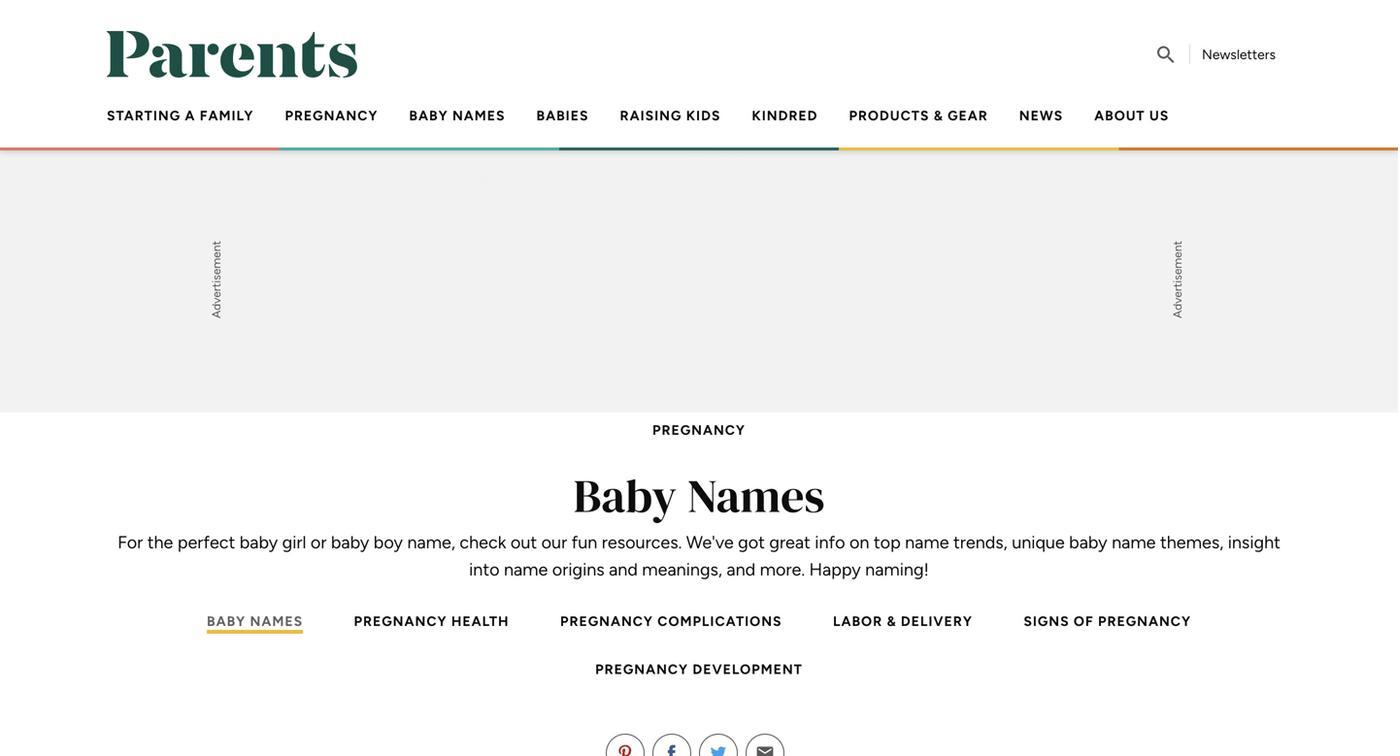 Task type: describe. For each thing, give the bounding box(es) containing it.
2 baby from the left
[[331, 532, 369, 553]]

unique
[[1012, 532, 1065, 553]]

check
[[460, 532, 506, 553]]

kindred
[[752, 107, 818, 124]]

& for delivery
[[887, 613, 897, 630]]

pregnancy development
[[595, 661, 803, 678]]

naming!
[[865, 559, 929, 580]]

0 horizontal spatial pregnancy link
[[285, 107, 378, 124]]

on
[[850, 532, 870, 553]]

babies link
[[537, 107, 589, 124]]

starting a family
[[107, 107, 254, 124]]

pregnancy health link
[[354, 613, 509, 630]]

signs of pregnancy
[[1024, 613, 1191, 630]]

2 and from the left
[[727, 559, 756, 580]]

name,
[[407, 532, 455, 553]]

more.
[[760, 559, 805, 580]]

perfect
[[178, 532, 235, 553]]

happy
[[809, 559, 861, 580]]

2 horizontal spatial name
[[1112, 532, 1156, 553]]

family
[[200, 107, 254, 124]]

news link
[[1019, 107, 1063, 124]]

gear
[[948, 107, 988, 124]]

0 horizontal spatial name
[[504, 559, 548, 580]]

1 vertical spatial baby names
[[573, 464, 825, 528]]

fun
[[572, 532, 598, 553]]

pregnancy for left pregnancy link
[[285, 107, 378, 124]]

great
[[769, 532, 811, 553]]

complications
[[658, 613, 782, 630]]

1 vertical spatial names
[[687, 464, 825, 528]]

signs of pregnancy link
[[1024, 613, 1191, 630]]

products & gear
[[849, 107, 988, 124]]

pregnancy for pregnancy development
[[595, 661, 689, 678]]

about
[[1095, 107, 1145, 124]]

1 baby from the left
[[240, 532, 278, 553]]

banner containing newsletters
[[0, 0, 1398, 151]]

search image
[[1155, 43, 1178, 67]]

about us link
[[1095, 107, 1169, 124]]

signs
[[1024, 613, 1070, 630]]

raising
[[620, 107, 682, 124]]

or
[[311, 532, 327, 553]]

got
[[738, 532, 765, 553]]

resources.
[[602, 532, 682, 553]]

we've
[[686, 532, 734, 553]]

pregnancy complications link
[[560, 613, 782, 630]]

us
[[1150, 107, 1169, 124]]

pregnancy for pregnancy health
[[354, 613, 447, 630]]

about us
[[1095, 107, 1169, 124]]

advertisement element
[[228, 158, 1170, 401]]

products
[[849, 107, 930, 124]]



Task type: vqa. For each thing, say whether or not it's contained in the screenshot.
PREGNANCY DEVELOPMENT
yes



Task type: locate. For each thing, give the bounding box(es) containing it.
raising kids
[[620, 107, 721, 124]]

1 horizontal spatial baby
[[573, 464, 677, 528]]

0 horizontal spatial baby
[[240, 532, 278, 553]]

0 horizontal spatial names
[[452, 107, 505, 124]]

of
[[1074, 613, 1094, 630]]

baby right or
[[331, 532, 369, 553]]

and down resources.
[[609, 559, 638, 580]]

origins
[[552, 559, 605, 580]]

starting a family link
[[107, 107, 254, 124]]

navigation
[[91, 101, 1291, 145]]

products & gear link
[[849, 107, 988, 124]]

baby inside navigation
[[409, 107, 448, 124]]

& for gear
[[934, 107, 944, 124]]

starting
[[107, 107, 181, 124]]

info
[[815, 532, 845, 553]]

pregnancy link
[[285, 107, 378, 124], [653, 420, 746, 440]]

newsletters button
[[1202, 46, 1276, 63]]

1 horizontal spatial baby
[[331, 532, 369, 553]]

labor & delivery
[[833, 613, 973, 630]]

names up got
[[687, 464, 825, 528]]

0 vertical spatial baby names
[[409, 107, 505, 124]]

1 vertical spatial baby
[[573, 464, 677, 528]]

kindred link
[[752, 107, 818, 124]]

0 vertical spatial &
[[934, 107, 944, 124]]

labor & delivery link
[[833, 613, 973, 630]]

newsletters
[[1202, 46, 1276, 63]]

names left babies
[[452, 107, 505, 124]]

banner
[[0, 0, 1398, 151]]

trends,
[[954, 532, 1008, 553]]

name
[[905, 532, 949, 553], [1112, 532, 1156, 553], [504, 559, 548, 580]]

girl
[[282, 532, 306, 553]]

news
[[1019, 107, 1063, 124]]

1 vertical spatial pregnancy link
[[653, 420, 746, 440]]

the
[[147, 532, 173, 553]]

2 horizontal spatial baby
[[1069, 532, 1108, 553]]

names
[[452, 107, 505, 124], [687, 464, 825, 528]]

boy
[[374, 532, 403, 553]]

baby names
[[409, 107, 505, 124], [573, 464, 825, 528]]

pregnancy complications
[[560, 613, 782, 630]]

baby names link
[[409, 107, 505, 124]]

out
[[511, 532, 537, 553]]

&
[[934, 107, 944, 124], [887, 613, 897, 630]]

0 horizontal spatial baby
[[409, 107, 448, 124]]

0 vertical spatial baby
[[409, 107, 448, 124]]

pregnancy
[[285, 107, 378, 124], [653, 422, 746, 438], [354, 613, 447, 630], [560, 613, 653, 630], [1098, 613, 1191, 630], [595, 661, 689, 678]]

top
[[874, 532, 901, 553]]

for the perfect baby girl or baby boy name, check out our fun resources. we've got great info on top name trends, unique baby name themes, insight into name origins and meanings, and more. happy naming!
[[118, 532, 1281, 580]]

pregnancy for pregnancy complications
[[560, 613, 653, 630]]

delivery
[[901, 613, 973, 630]]

insight
[[1228, 532, 1281, 553]]

visit parents's homepage image
[[107, 31, 358, 78]]

our
[[541, 532, 567, 553]]

baby names inside navigation
[[409, 107, 505, 124]]

navigation containing starting a family
[[91, 101, 1291, 145]]

development
[[693, 661, 803, 678]]

0 horizontal spatial and
[[609, 559, 638, 580]]

and
[[609, 559, 638, 580], [727, 559, 756, 580]]

health
[[451, 613, 509, 630]]

0 horizontal spatial &
[[887, 613, 897, 630]]

kids
[[686, 107, 721, 124]]

for
[[118, 532, 143, 553]]

baby right unique
[[1069, 532, 1108, 553]]

and down got
[[727, 559, 756, 580]]

1 horizontal spatial &
[[934, 107, 944, 124]]

name down out
[[504, 559, 548, 580]]

& left gear
[[934, 107, 944, 124]]

1 and from the left
[[609, 559, 638, 580]]

name left themes,
[[1112, 532, 1156, 553]]

raising kids link
[[620, 107, 721, 124]]

baby left 'girl'
[[240, 532, 278, 553]]

into
[[469, 559, 500, 580]]

baby
[[240, 532, 278, 553], [331, 532, 369, 553], [1069, 532, 1108, 553]]

& inside navigation
[[934, 107, 944, 124]]

meanings,
[[642, 559, 722, 580]]

pregnancy development link
[[595, 661, 803, 678]]

baby
[[409, 107, 448, 124], [573, 464, 677, 528]]

1 horizontal spatial name
[[905, 532, 949, 553]]

pregnancy health
[[354, 613, 509, 630]]

themes,
[[1160, 532, 1224, 553]]

a
[[185, 107, 196, 124]]

1 vertical spatial &
[[887, 613, 897, 630]]

navigation inside banner
[[91, 101, 1291, 145]]

0 vertical spatial pregnancy link
[[285, 107, 378, 124]]

3 baby from the left
[[1069, 532, 1108, 553]]

0 vertical spatial names
[[452, 107, 505, 124]]

labor
[[833, 613, 883, 630]]

1 horizontal spatial pregnancy link
[[653, 420, 746, 440]]

& right labor
[[887, 613, 897, 630]]

babies
[[537, 107, 589, 124]]

1 horizontal spatial and
[[727, 559, 756, 580]]

1 horizontal spatial names
[[687, 464, 825, 528]]

name right the top on the bottom right
[[905, 532, 949, 553]]

1 horizontal spatial baby names
[[573, 464, 825, 528]]

0 horizontal spatial baby names
[[409, 107, 505, 124]]



